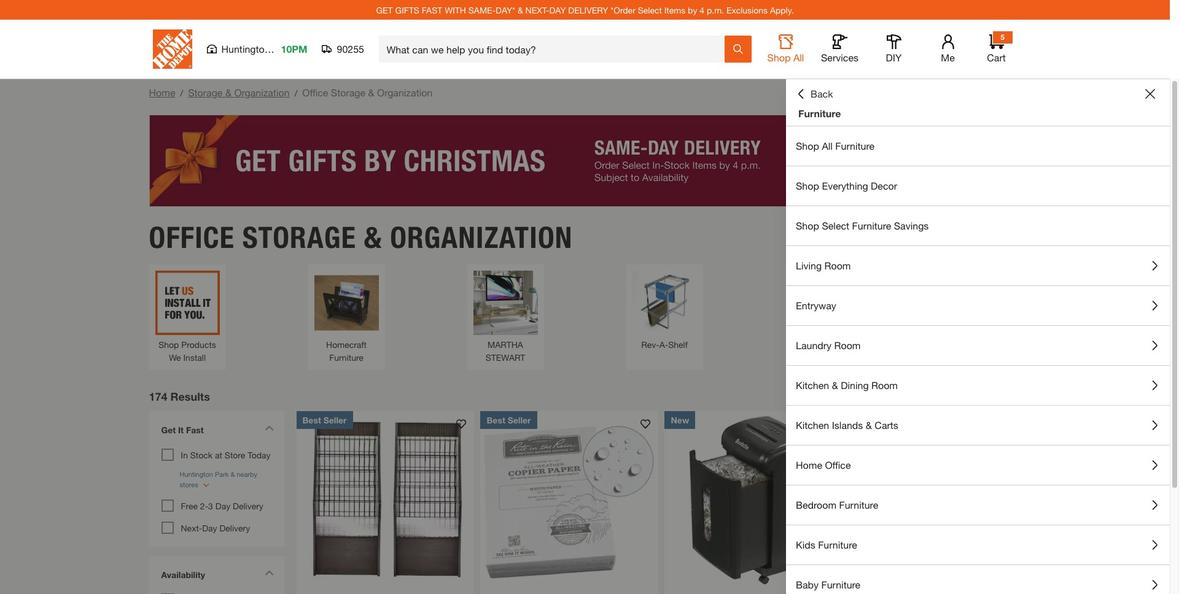Task type: vqa. For each thing, say whether or not it's contained in the screenshot.
Storage
yes



Task type: locate. For each thing, give the bounding box(es) containing it.
1 vertical spatial room
[[835, 340, 861, 351]]

kitchen for kitchen islands & carts
[[796, 420, 829, 431]]

0 vertical spatial select
[[638, 5, 662, 15]]

office inside button
[[825, 459, 851, 471]]

day down 3
[[202, 523, 217, 534]]

1 horizontal spatial seller
[[508, 415, 531, 425]]

1 best from the left
[[303, 415, 321, 425]]

shop for shop all furniture
[[796, 140, 819, 152]]

sponsored banner image
[[149, 115, 1021, 207]]

wall mounted image
[[792, 271, 856, 335]]

shop left the 'everything'
[[796, 180, 819, 192]]

2 kitchen from the top
[[796, 420, 829, 431]]

gifts
[[395, 5, 420, 15]]

seller
[[324, 415, 347, 425], [508, 415, 531, 425]]

shop up living
[[796, 220, 819, 232]]

availability
[[161, 570, 205, 580]]

all inside shop all furniture link
[[822, 140, 833, 152]]

room right "laundry"
[[835, 340, 861, 351]]

martha
[[488, 339, 523, 350]]

next-day delivery
[[181, 523, 250, 534]]

1 seller from the left
[[324, 415, 347, 425]]

office
[[302, 87, 328, 98], [149, 220, 235, 255], [825, 459, 851, 471]]

4
[[700, 5, 705, 15]]

1 kitchen from the top
[[796, 380, 829, 391]]

home
[[149, 87, 175, 98], [796, 459, 823, 471]]

1 horizontal spatial all
[[822, 140, 833, 152]]

2 seller from the left
[[508, 415, 531, 425]]

shop products we install link
[[155, 271, 220, 364]]

homecraft furniture link
[[314, 271, 379, 364]]

all inside the shop all button
[[794, 52, 804, 63]]

1 vertical spatial kitchen
[[796, 420, 829, 431]]

kitchen islands & carts
[[796, 420, 899, 431]]

home / storage & organization / office storage & organization
[[149, 87, 433, 98]]

all up the 'everything'
[[822, 140, 833, 152]]

0 horizontal spatial all
[[794, 52, 804, 63]]

10pm
[[281, 43, 307, 55]]

in stock at store today
[[181, 450, 271, 460]]

1 horizontal spatial office
[[302, 87, 328, 98]]

day right 3
[[215, 501, 230, 511]]

0 horizontal spatial /
[[180, 88, 183, 98]]

select down the 'everything'
[[822, 220, 850, 232]]

0 horizontal spatial office
[[149, 220, 235, 255]]

0 horizontal spatial best
[[303, 415, 321, 425]]

a-
[[660, 339, 668, 350]]

kids furniture
[[796, 539, 857, 551]]

2 best from the left
[[487, 415, 505, 425]]

shop all button
[[766, 34, 806, 64]]

get it fast
[[161, 425, 204, 435]]

room for laundry room
[[835, 340, 861, 351]]

day
[[549, 5, 566, 15]]

1 vertical spatial select
[[822, 220, 850, 232]]

home inside button
[[796, 459, 823, 471]]

wall mounted
[[797, 339, 850, 350]]

best for all-weather 8-1/2 in. x 11 in. 20 lbs. bulk copier paper, white (500-sheet pack) image
[[487, 415, 505, 425]]

shop products we install
[[159, 339, 216, 363]]

room right dining
[[872, 380, 898, 391]]

exclusions
[[727, 5, 768, 15]]

1 vertical spatial all
[[822, 140, 833, 152]]

homecraft furniture image
[[314, 271, 379, 335]]

rev-a-shelf
[[641, 339, 688, 350]]

menu
[[786, 127, 1170, 595]]

same-
[[469, 5, 496, 15]]

0 vertical spatial office
[[302, 87, 328, 98]]

shop down 'apply.'
[[768, 52, 791, 63]]

rev-a-shelf link
[[632, 271, 697, 351]]

services
[[821, 52, 859, 63]]

delivery down free 2-3 day delivery
[[220, 523, 250, 534]]

0 vertical spatial room
[[825, 260, 851, 272]]

laundry room
[[796, 340, 861, 351]]

shop for shop all
[[768, 52, 791, 63]]

home link
[[149, 87, 175, 98]]

1 best seller from the left
[[303, 415, 347, 425]]

2 / from the left
[[295, 88, 298, 98]]

office supplies image
[[951, 271, 1015, 335]]

0 vertical spatial day
[[215, 501, 230, 511]]

30 l/7.9 gal. paper shredder cross cut document shredder for credit card/cd/junk mail shredder for office home image
[[665, 411, 843, 589]]

apply.
[[770, 5, 794, 15]]

storage
[[188, 87, 223, 98], [331, 87, 366, 98], [243, 220, 356, 255]]

get
[[161, 425, 176, 435]]

delivery
[[568, 5, 608, 15]]

0 vertical spatial home
[[149, 87, 175, 98]]

shop everything decor
[[796, 180, 898, 192]]

diy button
[[874, 34, 914, 64]]

shop down back button
[[796, 140, 819, 152]]

1 horizontal spatial best
[[487, 415, 505, 425]]

0 horizontal spatial select
[[638, 5, 662, 15]]

room right living
[[825, 260, 851, 272]]

shop for shop select furniture savings
[[796, 220, 819, 232]]

2 best seller from the left
[[487, 415, 531, 425]]

laundry room button
[[786, 326, 1170, 366]]

shop
[[768, 52, 791, 63], [796, 140, 819, 152], [796, 180, 819, 192], [796, 220, 819, 232], [159, 339, 179, 350]]

shop inside button
[[768, 52, 791, 63]]

martha stewart image
[[473, 271, 538, 335]]

delivery
[[233, 501, 263, 511], [220, 523, 250, 534]]

2 horizontal spatial office
[[825, 459, 851, 471]]

select left items
[[638, 5, 662, 15]]

shop inside shop select furniture savings link
[[796, 220, 819, 232]]

feedback link image
[[1163, 208, 1179, 274]]

shelf
[[668, 339, 688, 350]]

shop all
[[768, 52, 804, 63]]

items
[[664, 5, 686, 15]]

/ right home link
[[180, 88, 183, 98]]

the home depot logo image
[[153, 29, 192, 69]]

0 vertical spatial delivery
[[233, 501, 263, 511]]

home for home / storage & organization / office storage & organization
[[149, 87, 175, 98]]

furniture right kids
[[818, 539, 857, 551]]

0 vertical spatial kitchen
[[796, 380, 829, 391]]

1 horizontal spatial /
[[295, 88, 298, 98]]

menu containing shop all furniture
[[786, 127, 1170, 595]]

fast
[[186, 425, 204, 435]]

seller for wooden free standing 6-tier display literature brochure magazine rack in black (2-pack) image in the bottom of the page
[[324, 415, 347, 425]]

0 horizontal spatial best seller
[[303, 415, 347, 425]]

bedroom
[[796, 499, 837, 511]]

kitchen left islands
[[796, 420, 829, 431]]

home down the home depot logo
[[149, 87, 175, 98]]

90255
[[337, 43, 364, 55]]

5
[[1001, 33, 1005, 42]]

results
[[170, 390, 210, 403]]

next-day delivery link
[[181, 523, 250, 534]]

today
[[248, 450, 271, 460]]

home up bedroom
[[796, 459, 823, 471]]

bedroom furniture
[[796, 499, 879, 511]]

2 vertical spatial room
[[872, 380, 898, 391]]

kitchen
[[796, 380, 829, 391], [796, 420, 829, 431]]

cx8 crosscut shredder image
[[849, 411, 1027, 589]]

organization
[[234, 87, 290, 98], [377, 87, 433, 98], [390, 220, 573, 255]]

shop up we
[[159, 339, 179, 350]]

seller for all-weather 8-1/2 in. x 11 in. 20 lbs. bulk copier paper, white (500-sheet pack) image
[[508, 415, 531, 425]]

shop inside the shop products we install
[[159, 339, 179, 350]]

kids furniture button
[[786, 526, 1170, 565]]

kitchen & dining room
[[796, 380, 898, 391]]

baby
[[796, 579, 819, 591]]

room
[[825, 260, 851, 272], [835, 340, 861, 351], [872, 380, 898, 391]]

shop inside shop all furniture link
[[796, 140, 819, 152]]

furniture
[[799, 108, 841, 119], [836, 140, 875, 152], [852, 220, 892, 232], [329, 352, 364, 363], [839, 499, 879, 511], [818, 539, 857, 551], [822, 579, 861, 591]]

1 / from the left
[[180, 88, 183, 98]]

2 vertical spatial office
[[825, 459, 851, 471]]

0 horizontal spatial home
[[149, 87, 175, 98]]

1 horizontal spatial home
[[796, 459, 823, 471]]

day
[[215, 501, 230, 511], [202, 523, 217, 534]]

kitchen down "laundry"
[[796, 380, 829, 391]]

/ down 10pm
[[295, 88, 298, 98]]

bedroom furniture button
[[786, 486, 1170, 525]]

living room button
[[786, 246, 1170, 286]]

mounted
[[816, 339, 850, 350]]

1 vertical spatial home
[[796, 459, 823, 471]]

get gifts fast with same-day* & next-day delivery *order select items by 4 p.m. exclusions apply.
[[376, 5, 794, 15]]

1 horizontal spatial best seller
[[487, 415, 531, 425]]

0 vertical spatial all
[[794, 52, 804, 63]]

all
[[794, 52, 804, 63], [822, 140, 833, 152]]

p.m.
[[707, 5, 724, 15]]

in stock at store today link
[[181, 450, 271, 460]]

free
[[181, 501, 198, 511]]

furniture down homecraft
[[329, 352, 364, 363]]

/
[[180, 88, 183, 98], [295, 88, 298, 98]]

0 horizontal spatial seller
[[324, 415, 347, 425]]

delivery right 3
[[233, 501, 263, 511]]

all up back button
[[794, 52, 804, 63]]

shop for shop products we install
[[159, 339, 179, 350]]

in
[[181, 450, 188, 460]]



Task type: describe. For each thing, give the bounding box(es) containing it.
3
[[208, 501, 213, 511]]

services button
[[820, 34, 860, 64]]

get it fast link
[[155, 417, 278, 446]]

we
[[169, 352, 181, 363]]

shop all furniture
[[796, 140, 875, 152]]

diy
[[886, 52, 902, 63]]

everything
[[822, 180, 868, 192]]

shop all furniture link
[[786, 127, 1170, 166]]

1 horizontal spatial select
[[822, 220, 850, 232]]

products
[[181, 339, 216, 350]]

drawer close image
[[1146, 89, 1155, 99]]

store
[[225, 450, 245, 460]]

stewart
[[486, 352, 525, 363]]

martha stewart link
[[473, 271, 538, 364]]

by
[[688, 5, 697, 15]]

living
[[796, 260, 822, 272]]

wall
[[797, 339, 813, 350]]

best for wooden free standing 6-tier display literature brochure magazine rack in black (2-pack) image in the bottom of the page
[[303, 415, 321, 425]]

rev-
[[641, 339, 660, 350]]

living room
[[796, 260, 851, 272]]

1 vertical spatial office
[[149, 220, 235, 255]]

1 vertical spatial day
[[202, 523, 217, 534]]

next-
[[526, 5, 550, 15]]

entryway
[[796, 300, 837, 311]]

90255 button
[[322, 43, 365, 55]]

baby furniture
[[796, 579, 861, 591]]

huntington
[[221, 43, 270, 55]]

all-weather 8-1/2 in. x 11 in. 20 lbs. bulk copier paper, white (500-sheet pack) image
[[481, 411, 659, 589]]

174 results
[[149, 390, 210, 403]]

get
[[376, 5, 393, 15]]

cart 5
[[987, 33, 1006, 63]]

all for shop all
[[794, 52, 804, 63]]

What can we help you find today? search field
[[387, 36, 724, 62]]

savings
[[894, 220, 929, 232]]

free 2-3 day delivery
[[181, 501, 263, 511]]

back
[[811, 88, 833, 100]]

free 2-3 day delivery link
[[181, 501, 263, 511]]

room for living room
[[825, 260, 851, 272]]

kitchen for kitchen & dining room
[[796, 380, 829, 391]]

homecraft
[[326, 339, 367, 350]]

stock
[[190, 450, 213, 460]]

wall mounted link
[[792, 271, 856, 351]]

back button
[[796, 88, 833, 100]]

furniture right bedroom
[[839, 499, 879, 511]]

me
[[941, 52, 955, 63]]

174
[[149, 390, 167, 403]]

carts
[[875, 420, 899, 431]]

new
[[671, 415, 689, 425]]

day*
[[496, 5, 515, 15]]

furniture inside homecraft furniture
[[329, 352, 364, 363]]

fast
[[422, 5, 442, 15]]

shop products we install image
[[155, 271, 220, 335]]

baby furniture button
[[786, 566, 1170, 595]]

wooden free standing 6-tier display literature brochure magazine rack in black (2-pack) image
[[296, 411, 475, 589]]

home for home office
[[796, 459, 823, 471]]

homecraft furniture
[[326, 339, 367, 363]]

availability link
[[155, 562, 278, 591]]

shop everything decor link
[[786, 166, 1170, 206]]

cart
[[987, 52, 1006, 63]]

with
[[445, 5, 466, 15]]

furniture left 'savings'
[[852, 220, 892, 232]]

park
[[273, 43, 293, 55]]

*order
[[611, 5, 636, 15]]

kitchen islands & carts button
[[786, 406, 1170, 445]]

1 vertical spatial delivery
[[220, 523, 250, 534]]

rev a shelf image
[[632, 271, 697, 335]]

me button
[[929, 34, 968, 64]]

it
[[178, 425, 184, 435]]

best seller for wooden free standing 6-tier display literature brochure magazine rack in black (2-pack) image in the bottom of the page
[[303, 415, 347, 425]]

office storage & organization
[[149, 220, 573, 255]]

shop for shop everything decor
[[796, 180, 819, 192]]

furniture right baby
[[822, 579, 861, 591]]

kids
[[796, 539, 816, 551]]

home office button
[[786, 446, 1170, 485]]

laundry
[[796, 340, 832, 351]]

all for shop all furniture
[[822, 140, 833, 152]]

home office
[[796, 459, 851, 471]]

decor
[[871, 180, 898, 192]]

furniture up the shop everything decor
[[836, 140, 875, 152]]

martha stewart
[[486, 339, 525, 363]]

next-
[[181, 523, 202, 534]]

furniture down back
[[799, 108, 841, 119]]

huntington park
[[221, 43, 293, 55]]

kitchen & dining room button
[[786, 366, 1170, 405]]

dining
[[841, 380, 869, 391]]

shop select furniture savings link
[[786, 206, 1170, 246]]

2-
[[200, 501, 208, 511]]

best seller for all-weather 8-1/2 in. x 11 in. 20 lbs. bulk copier paper, white (500-sheet pack) image
[[487, 415, 531, 425]]

shop select furniture savings
[[796, 220, 929, 232]]



